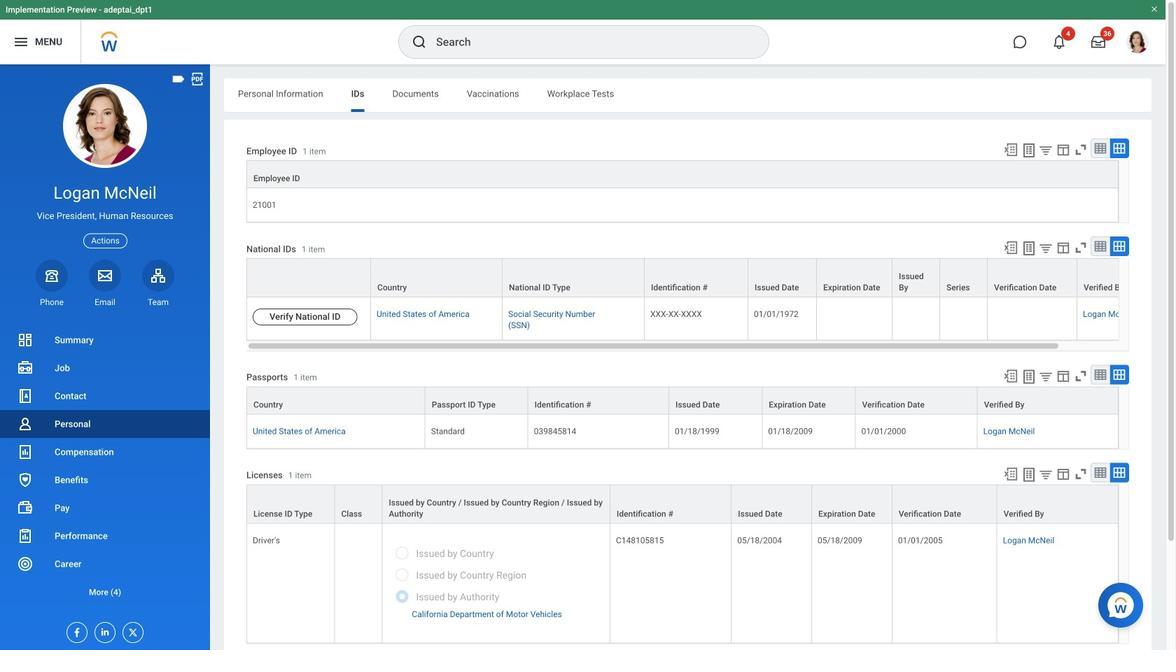 Task type: locate. For each thing, give the bounding box(es) containing it.
2 export to excel image from the top
[[1004, 467, 1019, 482]]

export to excel image
[[1004, 142, 1019, 158], [1004, 369, 1019, 384]]

toolbar for 2nd 'row'
[[997, 237, 1130, 259]]

job image
[[17, 360, 34, 377]]

fullscreen image
[[1074, 240, 1089, 256], [1074, 369, 1089, 384], [1074, 467, 1089, 482]]

benefits image
[[17, 472, 34, 489]]

row
[[247, 160, 1119, 188], [247, 259, 1177, 298], [247, 298, 1177, 341], [247, 387, 1119, 415], [247, 415, 1119, 449], [247, 485, 1119, 525], [247, 524, 1119, 644]]

1 vertical spatial export to excel image
[[1004, 467, 1019, 482]]

export to excel image for export to worksheets icon for bottommost select to filter grid data image
[[1004, 467, 1019, 482]]

driver's element
[[253, 533, 280, 546]]

contact image
[[17, 388, 34, 405]]

0 vertical spatial fullscreen image
[[1074, 240, 1089, 256]]

0 vertical spatial export to excel image
[[1004, 240, 1019, 256]]

1 export to excel image from the top
[[1004, 240, 1019, 256]]

export to worksheets image for select to filter grid data icon
[[1021, 369, 1038, 385]]

1 vertical spatial table image
[[1094, 368, 1108, 382]]

export to worksheets image
[[1021, 142, 1038, 159], [1021, 240, 1038, 257], [1021, 369, 1038, 385], [1021, 467, 1038, 484]]

linkedin image
[[95, 623, 111, 638]]

1 row from the top
[[247, 160, 1119, 188]]

5 row from the top
[[247, 415, 1119, 449]]

standard element
[[431, 424, 465, 437]]

performance image
[[17, 528, 34, 545]]

export to excel image for export to worksheets icon associated with select to filter grid data icon
[[1004, 369, 1019, 384]]

notifications large image
[[1053, 35, 1067, 49]]

fullscreen image for click to view/edit grid preferences 'icon' corresponding to bottommost select to filter grid data image
[[1074, 467, 1089, 482]]

select to filter grid data image
[[1039, 143, 1054, 158], [1039, 241, 1054, 256], [1039, 467, 1054, 482]]

1 export to excel image from the top
[[1004, 142, 1019, 158]]

2 vertical spatial fullscreen image
[[1074, 467, 1089, 482]]

column header
[[371, 259, 503, 298], [503, 259, 645, 298], [645, 259, 749, 298], [749, 259, 817, 298], [732, 485, 812, 525]]

1 vertical spatial fullscreen image
[[1074, 369, 1089, 384]]

expand table image
[[1113, 141, 1127, 155], [1113, 240, 1127, 254], [1113, 368, 1127, 382], [1113, 466, 1127, 480]]

list
[[0, 326, 210, 607]]

table image for expand table icon associated with click to view/edit grid preferences 'icon' corresponding to top select to filter grid data image
[[1094, 141, 1108, 155]]

toolbar
[[997, 139, 1130, 160], [997, 237, 1130, 259], [997, 365, 1130, 387], [997, 463, 1130, 485]]

1 vertical spatial export to excel image
[[1004, 369, 1019, 384]]

summary image
[[17, 332, 34, 349]]

2 export to excel image from the top
[[1004, 369, 1019, 384]]

3 row from the top
[[247, 298, 1177, 341]]

click to view/edit grid preferences image
[[1056, 142, 1072, 158], [1056, 240, 1072, 256], [1056, 369, 1072, 384], [1056, 467, 1072, 482]]

tag image
[[171, 71, 186, 87]]

click to view/edit grid preferences image for select to filter grid data icon
[[1056, 369, 1072, 384]]

export to excel image
[[1004, 240, 1019, 256], [1004, 467, 1019, 482]]

fullscreen image for click to view/edit grid preferences 'icon' for select to filter grid data icon
[[1074, 369, 1089, 384]]

0 vertical spatial select to filter grid data image
[[1039, 143, 1054, 158]]

expand table image for click to view/edit grid preferences 'icon' associated with the middle select to filter grid data image
[[1113, 240, 1127, 254]]

click to view/edit grid preferences image for bottommost select to filter grid data image
[[1056, 467, 1072, 482]]

0 vertical spatial table image
[[1094, 141, 1108, 155]]

table image
[[1094, 141, 1108, 155], [1094, 368, 1108, 382], [1094, 466, 1108, 480]]

tab list
[[224, 78, 1152, 112]]

export to worksheets image for bottommost select to filter grid data image
[[1021, 467, 1038, 484]]

pay image
[[17, 500, 34, 517]]

table image
[[1094, 240, 1108, 254]]

career image
[[17, 556, 34, 573]]

email logan mcneil element
[[89, 297, 121, 308]]

7 row from the top
[[247, 524, 1119, 644]]

facebook image
[[67, 623, 83, 639]]

banner
[[0, 0, 1166, 64]]

0 vertical spatial export to excel image
[[1004, 142, 1019, 158]]

profile logan mcneil image
[[1127, 31, 1149, 56]]

2 vertical spatial table image
[[1094, 466, 1108, 480]]

cell
[[817, 298, 893, 341], [893, 298, 941, 341], [941, 298, 988, 341], [988, 298, 1078, 341], [335, 524, 383, 644]]

6 row from the top
[[247, 485, 1119, 525]]



Task type: describe. For each thing, give the bounding box(es) containing it.
search image
[[411, 34, 428, 50]]

1 vertical spatial select to filter grid data image
[[1039, 241, 1054, 256]]

table image for expand table icon related to click to view/edit grid preferences 'icon' corresponding to bottommost select to filter grid data image
[[1094, 466, 1108, 480]]

inbox large image
[[1092, 35, 1106, 49]]

personal image
[[17, 416, 34, 433]]

toolbar for 2nd 'row' from the bottom of the page
[[997, 463, 1130, 485]]

team logan mcneil element
[[142, 297, 174, 308]]

4 row from the top
[[247, 387, 1119, 415]]

view printable version (pdf) image
[[190, 71, 205, 87]]

mail image
[[97, 267, 113, 284]]

view team image
[[150, 267, 167, 284]]

table image for click to view/edit grid preferences 'icon' for select to filter grid data icon's expand table icon
[[1094, 368, 1108, 382]]

click to view/edit grid preferences image for the middle select to filter grid data image
[[1056, 240, 1072, 256]]

2 row from the top
[[247, 259, 1177, 298]]

export to worksheets image for top select to filter grid data image
[[1021, 142, 1038, 159]]

justify image
[[13, 34, 29, 50]]

Search Workday  search field
[[436, 27, 740, 57]]

export to worksheets image for the middle select to filter grid data image
[[1021, 240, 1038, 257]]

expand table image for click to view/edit grid preferences 'icon' corresponding to top select to filter grid data image
[[1113, 141, 1127, 155]]

fullscreen image
[[1074, 142, 1089, 158]]

phone logan mcneil element
[[36, 297, 68, 308]]

navigation pane region
[[0, 64, 210, 651]]

close environment banner image
[[1151, 5, 1159, 13]]

export to excel image for the middle select to filter grid data image's export to worksheets icon
[[1004, 240, 1019, 256]]

export to excel image for export to worksheets icon corresponding to top select to filter grid data image
[[1004, 142, 1019, 158]]

x image
[[123, 623, 139, 639]]

phone image
[[42, 267, 62, 284]]

compensation image
[[17, 444, 34, 461]]

select to filter grid data image
[[1039, 369, 1054, 384]]

toolbar for 4th 'row' from the bottom
[[997, 365, 1130, 387]]

expand table image for click to view/edit grid preferences 'icon' corresponding to bottommost select to filter grid data image
[[1113, 466, 1127, 480]]

2 vertical spatial select to filter grid data image
[[1039, 467, 1054, 482]]

click to view/edit grid preferences image for top select to filter grid data image
[[1056, 142, 1072, 158]]

expand table image for click to view/edit grid preferences 'icon' for select to filter grid data icon
[[1113, 368, 1127, 382]]

toolbar for seventh 'row' from the bottom of the page
[[997, 139, 1130, 160]]

fullscreen image for click to view/edit grid preferences 'icon' associated with the middle select to filter grid data image
[[1074, 240, 1089, 256]]



Task type: vqa. For each thing, say whether or not it's contained in the screenshot.
list
yes



